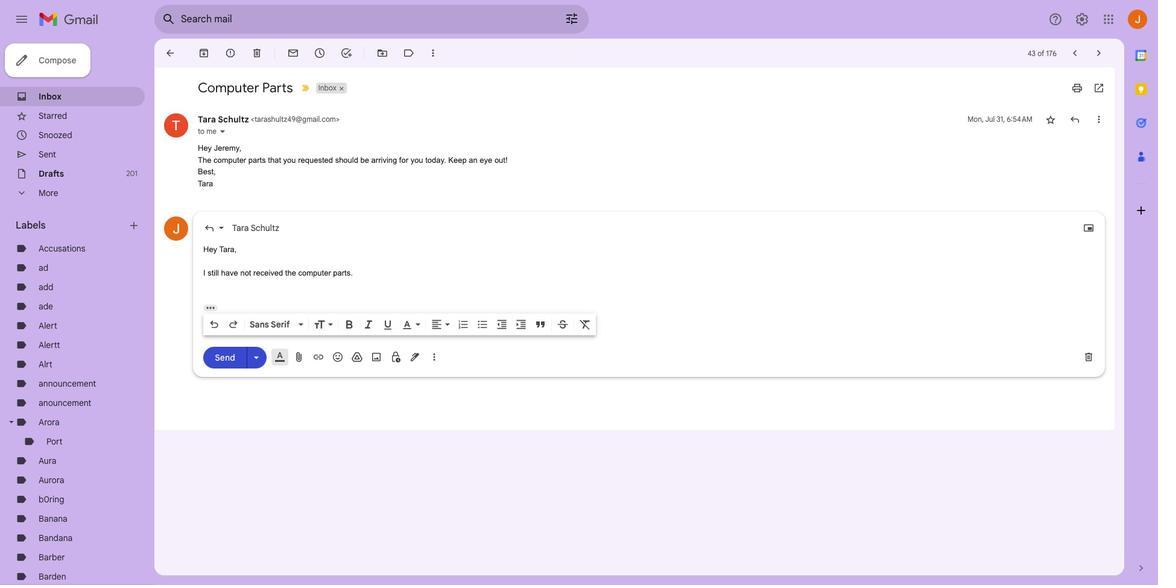 Task type: locate. For each thing, give the bounding box(es) containing it.
inbox up >
[[318, 83, 336, 92]]

inbox link
[[39, 91, 62, 102]]

received
[[253, 268, 283, 277]]

parts.
[[333, 268, 353, 277]]

alrt link
[[39, 359, 52, 370]]

43
[[1028, 49, 1036, 58]]

1 vertical spatial computer
[[298, 268, 331, 277]]

0 vertical spatial computer
[[214, 155, 246, 164]]

you right that
[[283, 155, 296, 164]]

barber link
[[39, 552, 65, 563]]

2 vertical spatial tara
[[232, 223, 249, 233]]

eye
[[480, 155, 492, 164]]

barden link
[[39, 571, 66, 582]]

hey jeremy, the computer parts that you requested should be arriving for you today. keep an eye out! best, tara
[[198, 144, 510, 188]]

0 horizontal spatial schultz
[[218, 114, 249, 125]]

you
[[283, 155, 296, 164], [411, 155, 423, 164]]

more options image
[[431, 351, 438, 363]]

remove formatting ‪(⌘\)‬ image
[[579, 318, 591, 331]]

quote ‪(⌘⇧9)‬ image
[[534, 318, 546, 331]]

indent more ‪(⌘])‬ image
[[515, 318, 527, 331]]

1 horizontal spatial schultz
[[251, 223, 279, 233]]

inbox up starred
[[39, 91, 62, 102]]

labels image
[[403, 47, 415, 59]]

announcement
[[39, 378, 96, 389]]

tab list
[[1124, 39, 1158, 542]]

201
[[126, 169, 138, 178]]

aura
[[39, 455, 56, 466]]

hey inside hey jeremy, the computer parts that you requested should be arriving for you today. keep an eye out! best, tara
[[198, 144, 212, 153]]

computer inside message body text field
[[298, 268, 331, 277]]

alrt
[[39, 359, 52, 370]]

insert link ‪(⌘k)‬ image
[[312, 351, 325, 363]]

inbox for inbox link
[[39, 91, 62, 102]]

hey up the in the left of the page
[[198, 144, 212, 153]]

starred link
[[39, 110, 67, 121]]

1 horizontal spatial computer
[[298, 268, 331, 277]]

1 vertical spatial schultz
[[251, 223, 279, 233]]

computer
[[198, 80, 259, 96]]

out!
[[495, 155, 508, 164]]

jeremy,
[[214, 144, 241, 153]]

hey left tara,
[[203, 245, 217, 254]]

archive image
[[198, 47, 210, 59]]

mon,
[[968, 115, 984, 124]]

jul
[[985, 115, 995, 124]]

insert signature image
[[409, 351, 421, 363]]

b0ring link
[[39, 494, 64, 505]]

ade
[[39, 301, 53, 312]]

toggle confidential mode image
[[390, 351, 402, 363]]

serif
[[271, 319, 290, 330]]

for
[[399, 155, 408, 164]]

underline ‪(⌘u)‬ image
[[382, 319, 394, 331]]

0 vertical spatial schultz
[[218, 114, 249, 125]]

to
[[198, 127, 205, 136]]

send
[[215, 352, 235, 363]]

1 horizontal spatial inbox
[[318, 83, 336, 92]]

drafts
[[39, 168, 64, 179]]

arriving
[[371, 155, 397, 164]]

still
[[208, 268, 219, 277]]

newer image
[[1069, 47, 1081, 59]]

tara
[[198, 114, 216, 125], [198, 179, 213, 188], [232, 223, 249, 233]]

1 vertical spatial hey
[[203, 245, 217, 254]]

more send options image
[[250, 351, 262, 363]]

you right 'for'
[[411, 155, 423, 164]]

0 horizontal spatial computer
[[214, 155, 246, 164]]

inbox inside button
[[318, 83, 336, 92]]

1 vertical spatial tara
[[198, 179, 213, 188]]

delete image
[[251, 47, 263, 59]]

starred
[[39, 110, 67, 121]]

tara schultz < tarashultz49@gmail.com >
[[198, 114, 340, 125]]

advanced search options image
[[560, 7, 584, 31]]

computer
[[214, 155, 246, 164], [298, 268, 331, 277]]

tara for tara schultz
[[232, 223, 249, 233]]

keep
[[448, 155, 467, 164]]

show trimmed content image
[[203, 305, 218, 311]]

hey
[[198, 144, 212, 153], [203, 245, 217, 254]]

schultz
[[218, 114, 249, 125], [251, 223, 279, 233]]

main menu image
[[14, 12, 29, 27]]

b0ring
[[39, 494, 64, 505]]

inbox inside labels navigation
[[39, 91, 62, 102]]

i
[[203, 268, 205, 277]]

0 vertical spatial tara
[[198, 114, 216, 125]]

inbox
[[318, 83, 336, 92], [39, 91, 62, 102]]

schultz up received
[[251, 223, 279, 233]]

parts
[[262, 80, 293, 96]]

tara down best,
[[198, 179, 213, 188]]

tara schultz
[[232, 223, 279, 233]]

computer right the
[[298, 268, 331, 277]]

send button
[[203, 347, 247, 368]]

that
[[268, 155, 281, 164]]

not
[[240, 268, 251, 277]]

numbered list ‪(⌘⇧7)‬ image
[[457, 318, 469, 331]]

back to inbox image
[[164, 47, 176, 59]]

0 horizontal spatial inbox
[[39, 91, 62, 102]]

None search field
[[154, 5, 589, 34]]

tara inside hey jeremy, the computer parts that you requested should be arriving for you today. keep an eye out! best, tara
[[198, 179, 213, 188]]

i still have not received the computer parts.
[[203, 268, 353, 277]]

sans serif
[[250, 319, 290, 330]]

aurora
[[39, 475, 64, 486]]

43 of 176
[[1028, 49, 1057, 58]]

tarashultz49@gmail.com
[[254, 115, 336, 124]]

tara up to me
[[198, 114, 216, 125]]

computer down 'jeremy,'
[[214, 155, 246, 164]]

more button
[[0, 183, 145, 203]]

aurora link
[[39, 475, 64, 486]]

have
[[221, 268, 238, 277]]

schultz up show details icon
[[218, 114, 249, 125]]

alert
[[39, 320, 57, 331]]

snoozed
[[39, 130, 72, 141]]

0 horizontal spatial you
[[283, 155, 296, 164]]

labels navigation
[[0, 39, 154, 585]]

1 horizontal spatial you
[[411, 155, 423, 164]]

announcement link
[[39, 378, 96, 389]]

0 vertical spatial hey
[[198, 144, 212, 153]]

hey inside message body text field
[[203, 245, 217, 254]]

type of response image
[[203, 222, 215, 234]]

accusations
[[39, 243, 85, 254]]

the
[[285, 268, 296, 277]]

>
[[336, 115, 340, 124]]

tara up tara,
[[232, 223, 249, 233]]

strikethrough ‪(⌘⇧x)‬ image
[[557, 318, 569, 331]]

computer inside hey jeremy, the computer parts that you requested should be arriving for you today. keep an eye out! best, tara
[[214, 155, 246, 164]]

sent
[[39, 149, 56, 160]]

labels heading
[[16, 220, 128, 232]]



Task type: vqa. For each thing, say whether or not it's contained in the screenshot.
Bandana
yes



Task type: describe. For each thing, give the bounding box(es) containing it.
show details image
[[219, 128, 226, 135]]

add to tasks image
[[340, 47, 352, 59]]

alertt
[[39, 340, 60, 350]]

undo ‪(⌘z)‬ image
[[208, 318, 220, 331]]

drafts link
[[39, 168, 64, 179]]

the
[[198, 155, 211, 164]]

sans
[[250, 319, 269, 330]]

parts
[[248, 155, 266, 164]]

labels
[[16, 220, 46, 232]]

aura link
[[39, 455, 56, 466]]

inbox button
[[316, 83, 338, 93]]

anouncement link
[[39, 398, 91, 408]]

of
[[1038, 49, 1044, 58]]

port link
[[46, 436, 62, 447]]

barden
[[39, 571, 66, 582]]

bulleted list ‪(⌘⇧8)‬ image
[[477, 318, 489, 331]]

sans serif option
[[247, 318, 296, 331]]

add link
[[39, 282, 53, 293]]

not starred image
[[1045, 113, 1057, 125]]

hey tara,
[[203, 245, 239, 254]]

accusations link
[[39, 243, 85, 254]]

<
[[251, 115, 254, 124]]

tara for tara schultz < tarashultz49@gmail.com >
[[198, 114, 216, 125]]

ad
[[39, 262, 48, 273]]

computer parts
[[198, 80, 293, 96]]

tara,
[[219, 245, 237, 254]]

be
[[360, 155, 369, 164]]

1 you from the left
[[283, 155, 296, 164]]

to me
[[198, 127, 217, 136]]

today.
[[425, 155, 446, 164]]

move to image
[[376, 47, 388, 59]]

report spam image
[[224, 47, 236, 59]]

ad link
[[39, 262, 48, 273]]

indent less ‪(⌘[)‬ image
[[496, 318, 508, 331]]

older image
[[1093, 47, 1105, 59]]

attach files image
[[293, 351, 305, 363]]

italic ‪(⌘i)‬ image
[[363, 318, 375, 331]]

port
[[46, 436, 62, 447]]

mon, jul 31, 6:54 am cell
[[968, 113, 1033, 125]]

mark as unread image
[[287, 47, 299, 59]]

barber
[[39, 552, 65, 563]]

Message Body text field
[[203, 244, 1095, 295]]

anouncement
[[39, 398, 91, 408]]

alert link
[[39, 320, 57, 331]]

banana
[[39, 513, 67, 524]]

more
[[39, 188, 58, 198]]

me
[[206, 127, 217, 136]]

snoozed link
[[39, 130, 72, 141]]

formatting options toolbar
[[203, 314, 596, 335]]

2 you from the left
[[411, 155, 423, 164]]

should
[[335, 155, 358, 164]]

tara schultz cell
[[198, 114, 340, 125]]

an
[[469, 155, 478, 164]]

bandana
[[39, 533, 73, 543]]

ade link
[[39, 301, 53, 312]]

alertt link
[[39, 340, 60, 350]]

inbox for inbox button
[[318, 83, 336, 92]]

arora
[[39, 417, 60, 428]]

schultz for tara schultz
[[251, 223, 279, 233]]

Search mail text field
[[181, 13, 531, 25]]

mon, jul 31, 6:54 am
[[968, 115, 1033, 124]]

bandana link
[[39, 533, 73, 543]]

Not starred checkbox
[[1045, 113, 1057, 125]]

snooze image
[[314, 47, 326, 59]]

best,
[[198, 167, 216, 176]]

hey for hey tara,
[[203, 245, 217, 254]]

compose
[[39, 55, 76, 66]]

insert files using drive image
[[351, 351, 363, 363]]

add
[[39, 282, 53, 293]]

6:54 am
[[1007, 115, 1033, 124]]

hey for hey jeremy, the computer parts that you requested should be arriving for you today. keep an eye out! best, tara
[[198, 144, 212, 153]]

compose button
[[5, 43, 91, 77]]

settings image
[[1075, 12, 1089, 27]]

31,
[[997, 115, 1005, 124]]

search mail image
[[158, 8, 180, 30]]

schultz for tara schultz < tarashultz49@gmail.com >
[[218, 114, 249, 125]]

bold ‪(⌘b)‬ image
[[343, 318, 355, 331]]

176
[[1046, 49, 1057, 58]]

insert emoji ‪(⌘⇧2)‬ image
[[332, 351, 344, 363]]

sent link
[[39, 149, 56, 160]]

discard draft ‪(⌘⇧d)‬ image
[[1083, 351, 1095, 363]]

redo ‪(⌘y)‬ image
[[227, 318, 239, 331]]

more image
[[427, 47, 439, 59]]

banana link
[[39, 513, 67, 524]]

gmail image
[[39, 7, 104, 31]]

arora link
[[39, 417, 60, 428]]

requested
[[298, 155, 333, 164]]

support image
[[1048, 12, 1063, 27]]

insert photo image
[[370, 351, 382, 363]]



